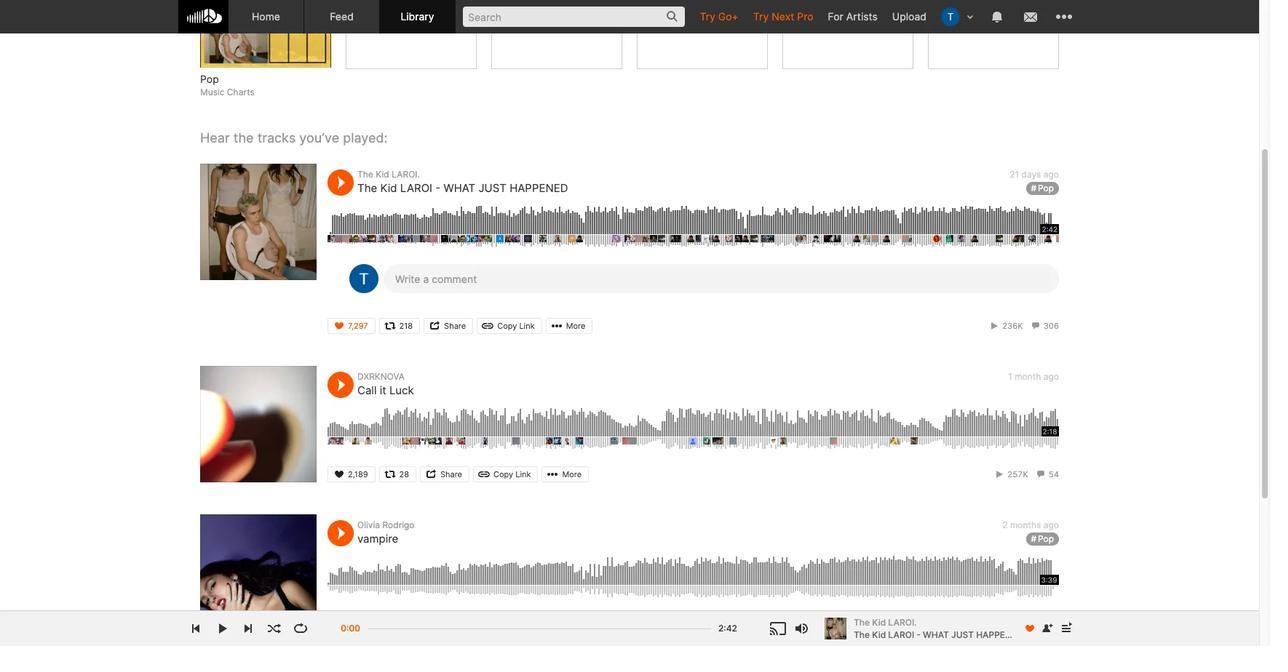 Task type: vqa. For each thing, say whether or not it's contained in the screenshot.
Follow to the left
no



Task type: locate. For each thing, give the bounding box(es) containing it.
for artists
[[828, 10, 878, 23]]

2 ago from the top
[[1044, 372, 1060, 383]]

more button
[[546, 318, 593, 335], [542, 467, 589, 483]]

the kid laroi - what just happened element
[[200, 164, 317, 281], [825, 618, 847, 640]]

0 horizontal spatial -
[[436, 182, 441, 195]]

1 month ago
[[1009, 372, 1060, 383]]

tracks
[[258, 130, 296, 145]]

0 horizontal spatial the kid laroi - what just happened link
[[358, 182, 568, 195]]

1 vertical spatial track stats element
[[994, 467, 1060, 483]]

1 vertical spatial copy link
[[494, 470, 531, 480]]

1 horizontal spatial the kid laroi. link
[[854, 617, 1017, 629]]

2 vertical spatial track stats element
[[977, 616, 1060, 632]]

7,297
[[348, 321, 368, 332]]

pro
[[798, 10, 814, 23]]

3 ago from the top
[[1044, 520, 1060, 531]]

0 vertical spatial happened
[[510, 182, 568, 195]]

pop for vampire
[[1038, 534, 1054, 545]]

pop link down days
[[1027, 182, 1060, 195]]

laroi.
[[392, 169, 420, 180], [889, 617, 917, 628]]

laroi
[[400, 182, 433, 195], [889, 630, 915, 640]]

the kid laroi - what just happened link
[[358, 182, 568, 195], [854, 629, 1024, 642]]

0 vertical spatial track stats element
[[989, 318, 1060, 335]]

Write a comment text field
[[384, 265, 1060, 294]]

it
[[380, 384, 386, 398]]

pop link down pop element
[[200, 72, 331, 87]]

1 vertical spatial copy link button
[[473, 467, 538, 483]]

progress bar
[[368, 622, 711, 646]]

share button right 28 on the bottom
[[420, 467, 470, 483]]

0 horizontal spatial the kid laroi. link
[[358, 169, 420, 180]]

54 link
[[1035, 470, 1060, 480]]

home
[[252, 10, 280, 23]]

share button for the
[[424, 318, 473, 335]]

0 vertical spatial the kid laroi. link
[[358, 169, 420, 180]]

pop down days
[[1038, 183, 1054, 194]]

pop music charts
[[200, 73, 255, 98]]

2 vertical spatial pop
[[1038, 534, 1054, 545]]

1 vertical spatial what
[[923, 630, 949, 640]]

month
[[1015, 372, 1042, 383]]

1 vertical spatial ago
[[1044, 372, 1060, 383]]

share button right 218
[[424, 318, 473, 335]]

1 horizontal spatial just
[[952, 630, 974, 640]]

ago right days
[[1044, 169, 1060, 180]]

0 horizontal spatial what
[[444, 182, 476, 195]]

1 horizontal spatial what
[[923, 630, 949, 640]]

for
[[828, 10, 844, 23]]

ago right "months"
[[1044, 520, 1060, 531]]

0 vertical spatial ago
[[1044, 169, 1060, 180]]

share button for luck
[[420, 467, 470, 483]]

1 vertical spatial the kid laroi. link
[[854, 617, 1017, 629]]

2 months ago pop
[[1003, 520, 1060, 545]]

1 vertical spatial the kid laroi - what just happened link
[[854, 629, 1024, 642]]

pop up music at the top left of page
[[200, 73, 219, 85]]

call
[[358, 384, 377, 398]]

0 vertical spatial the kid laroi - what just happened element
[[200, 164, 317, 281]]

0 vertical spatial just
[[479, 182, 507, 195]]

try
[[700, 10, 716, 23], [754, 10, 769, 23]]

hear the tracks you've played:
[[200, 130, 388, 145]]

0 vertical spatial tara schultz's avatar element
[[942, 7, 960, 26]]

1 vertical spatial laroi.
[[889, 617, 917, 628]]

you've
[[300, 130, 339, 145]]

0 horizontal spatial the kid laroi. the kid laroi - what just happened
[[358, 169, 568, 195]]

0 vertical spatial the kid laroi - what just happened link
[[358, 182, 568, 195]]

1 vertical spatial copy
[[494, 470, 513, 480]]

1 vertical spatial pop
[[1038, 183, 1054, 194]]

Search search field
[[463, 7, 686, 27]]

copy link button for the kid laroi - what just happened
[[477, 318, 542, 335]]

2,189
[[348, 470, 368, 480]]

just
[[479, 182, 507, 195], [952, 630, 974, 640]]

0 vertical spatial laroi
[[400, 182, 433, 195]]

pop
[[200, 73, 219, 85], [1038, 183, 1054, 194], [1038, 534, 1054, 545]]

track stats element containing 257k
[[994, 467, 1060, 483]]

more button for the kid laroi - what just happened
[[546, 318, 593, 335]]

0 vertical spatial copy link
[[497, 321, 535, 332]]

olivia rodrigo vampire
[[358, 520, 415, 546]]

0 vertical spatial what
[[444, 182, 476, 195]]

0 vertical spatial pop
[[200, 73, 219, 85]]

track stats element for luck
[[994, 467, 1060, 483]]

pop inside 2 months ago pop
[[1038, 534, 1054, 545]]

rodrigo
[[383, 520, 415, 531]]

0 vertical spatial share button
[[424, 318, 473, 335]]

ago right 'month' at the bottom of page
[[1044, 372, 1060, 383]]

-
[[436, 182, 441, 195], [917, 630, 921, 640]]

306
[[1044, 321, 1060, 332]]

ago for the kid laroi - what just happened
[[1044, 169, 1060, 180]]

0 horizontal spatial try
[[700, 10, 716, 23]]

2
[[1003, 520, 1008, 531]]

54
[[1049, 470, 1060, 480]]

44.5k
[[348, 619, 370, 629]]

upload
[[893, 10, 927, 23]]

0 vertical spatial more
[[566, 321, 586, 332]]

happened
[[510, 182, 568, 195], [977, 630, 1024, 640]]

1 vertical spatial just
[[952, 630, 974, 640]]

0 vertical spatial laroi.
[[392, 169, 420, 180]]

share for the
[[444, 321, 466, 332]]

pop element
[[200, 0, 331, 68]]

try left next
[[754, 10, 769, 23]]

0 horizontal spatial happened
[[510, 182, 568, 195]]

1 horizontal spatial tara schultz's avatar element
[[942, 7, 960, 26]]

call it luck element
[[200, 367, 317, 483]]

3,890
[[1037, 619, 1060, 629]]

more for the kid laroi - what just happened
[[566, 321, 586, 332]]

pop down "months"
[[1038, 534, 1054, 545]]

days
[[1022, 169, 1042, 180]]

vampire link
[[358, 533, 399, 546]]

share right 28 on the bottom
[[441, 470, 462, 480]]

ago
[[1044, 169, 1060, 180], [1044, 372, 1060, 383], [1044, 520, 1060, 531]]

track stats element for the
[[989, 318, 1060, 335]]

more button for call it luck
[[542, 467, 589, 483]]

olivia
[[358, 520, 380, 531]]

2 vertical spatial ago
[[1044, 520, 1060, 531]]

tara schultz's avatar element right the upload
[[942, 7, 960, 26]]

link
[[519, 321, 535, 332], [516, 470, 531, 480]]

pop inside pop music charts
[[200, 73, 219, 85]]

track stats element containing 236k
[[989, 318, 1060, 335]]

2 try from the left
[[754, 10, 769, 23]]

pop link for vampire
[[1027, 533, 1060, 546]]

1 vertical spatial -
[[917, 630, 921, 640]]

0 horizontal spatial tara schultz's avatar element
[[350, 265, 379, 294]]

share button
[[424, 318, 473, 335], [420, 467, 470, 483]]

0 vertical spatial share
[[444, 321, 466, 332]]

ago for vampire
[[1044, 520, 1060, 531]]

0 vertical spatial the kid laroi. the kid laroi - what just happened
[[358, 169, 568, 195]]

what
[[444, 182, 476, 195], [923, 630, 949, 640]]

tara schultz's avatar element up the 7,297
[[350, 265, 379, 294]]

vampire
[[358, 533, 399, 546]]

0 horizontal spatial just
[[479, 182, 507, 195]]

1 vertical spatial pop link
[[1027, 182, 1060, 195]]

share
[[444, 321, 466, 332], [441, 470, 462, 480]]

1 horizontal spatial the kid laroi - what just happened link
[[854, 629, 1024, 642]]

0 vertical spatial more button
[[546, 318, 593, 335]]

next up image
[[1058, 620, 1076, 638]]

1 vertical spatial link
[[516, 470, 531, 480]]

copy link button
[[477, 318, 542, 335], [473, 467, 538, 483]]

1 horizontal spatial try
[[754, 10, 769, 23]]

0 vertical spatial link
[[519, 321, 535, 332]]

try left go+
[[700, 10, 716, 23]]

44.5k button
[[328, 616, 378, 632]]

1 ago from the top
[[1044, 169, 1060, 180]]

0 vertical spatial copy
[[497, 321, 517, 332]]

ago inside 2 months ago pop
[[1044, 520, 1060, 531]]

kid
[[376, 169, 389, 180], [380, 182, 397, 195], [873, 617, 886, 628], [873, 630, 886, 640]]

the kid laroi. link
[[358, 169, 420, 180], [854, 617, 1017, 629]]

copy for call it luck
[[494, 470, 513, 480]]

1 vertical spatial share
[[441, 470, 462, 480]]

copy link for call it luck
[[494, 470, 531, 480]]

0 horizontal spatial laroi.
[[392, 169, 420, 180]]

0 vertical spatial copy link button
[[477, 318, 542, 335]]

0 vertical spatial -
[[436, 182, 441, 195]]

None search field
[[456, 0, 693, 33]]

2:42
[[719, 623, 738, 634]]

1 vertical spatial happened
[[977, 630, 1024, 640]]

more
[[566, 321, 586, 332], [563, 470, 582, 480]]

1 horizontal spatial laroi.
[[889, 617, 917, 628]]

0:00
[[341, 623, 360, 634]]

0 horizontal spatial laroi
[[400, 182, 433, 195]]

the
[[358, 169, 373, 180], [358, 182, 377, 195], [854, 617, 870, 628], [854, 630, 870, 640]]

link for call it luck
[[516, 470, 531, 480]]

pop link
[[200, 72, 331, 87], [1027, 182, 1060, 195], [1027, 533, 1060, 546]]

share right 218
[[444, 321, 466, 332]]

copy link
[[497, 321, 535, 332], [494, 470, 531, 480]]

1 vertical spatial the kid laroi - what just happened element
[[825, 618, 847, 640]]

1 vertical spatial laroi
[[889, 630, 915, 640]]

the kid laroi. the kid laroi - what just happened
[[358, 169, 568, 195], [854, 617, 1024, 640]]

1 try from the left
[[700, 10, 716, 23]]

1 vertical spatial tara schultz's avatar element
[[350, 265, 379, 294]]

2 vertical spatial pop link
[[1027, 533, 1060, 546]]

track stats element
[[989, 318, 1060, 335], [994, 467, 1060, 483], [977, 616, 1060, 632]]

1 vertical spatial more
[[563, 470, 582, 480]]

link for the kid laroi - what just happened
[[519, 321, 535, 332]]

ago inside 21 days ago pop
[[1044, 169, 1060, 180]]

pop link down "months"
[[1027, 533, 1060, 546]]

music
[[200, 87, 225, 98]]

try inside "try go+" link
[[700, 10, 716, 23]]

olivia rodrigo link
[[358, 520, 415, 531]]

copy
[[497, 321, 517, 332], [494, 470, 513, 480]]

try inside "try next pro" link
[[754, 10, 769, 23]]

vampire element
[[200, 515, 317, 632]]

1 vertical spatial the kid laroi. the kid laroi - what just happened
[[854, 617, 1024, 640]]

1 vertical spatial more button
[[542, 467, 589, 483]]

tara schultz's avatar element
[[942, 7, 960, 26], [350, 265, 379, 294]]

pop inside 21 days ago pop
[[1038, 183, 1054, 194]]

1 vertical spatial share button
[[420, 467, 470, 483]]

28
[[399, 470, 409, 480]]



Task type: describe. For each thing, give the bounding box(es) containing it.
charts
[[227, 87, 255, 98]]

236k
[[1003, 321, 1023, 332]]

21
[[1010, 169, 1020, 180]]

the
[[234, 130, 254, 145]]

just for the right the kid laroi - what just happened 'link' the kid laroi. link
[[952, 630, 974, 640]]

218
[[399, 321, 413, 332]]

1 horizontal spatial happened
[[977, 630, 1024, 640]]

7,297 button
[[328, 318, 375, 335]]

artists
[[847, 10, 878, 23]]

feed link
[[304, 0, 380, 33]]

the kid laroi. link for topmost the kid laroi - what just happened 'link'
[[358, 169, 420, 180]]

what for the kid laroi. link related to topmost the kid laroi - what just happened 'link'
[[444, 182, 476, 195]]

try next pro
[[754, 10, 814, 23]]

21 days ago pop
[[1010, 169, 1060, 194]]

more for call it luck
[[563, 470, 582, 480]]

what for the right the kid laroi - what just happened 'link' the kid laroi. link
[[923, 630, 949, 640]]

months
[[1011, 520, 1042, 531]]

call it luck link
[[358, 384, 414, 398]]

dxrknova call it luck
[[358, 372, 414, 398]]

pop for the kid laroi - what just happened
[[1038, 183, 1054, 194]]

pop link for the kid laroi - what just happened
[[1027, 182, 1060, 195]]

share for luck
[[441, 470, 462, 480]]

try go+
[[700, 10, 739, 23]]

257k
[[1008, 470, 1029, 480]]

3,890 link
[[1023, 619, 1060, 629]]

try for try next pro
[[754, 10, 769, 23]]

played:
[[343, 130, 388, 145]]

feed
[[330, 10, 354, 23]]

next
[[772, 10, 795, 23]]

dxrknova link
[[358, 372, 405, 383]]

copy link button for call it luck
[[473, 467, 538, 483]]

0 vertical spatial pop link
[[200, 72, 331, 87]]

1 horizontal spatial laroi
[[889, 630, 915, 640]]

try next pro link
[[746, 0, 821, 33]]

306 link
[[1030, 321, 1060, 332]]

hear
[[200, 130, 230, 145]]

upload link
[[885, 0, 934, 33]]

2,189 button
[[328, 467, 375, 483]]

1 horizontal spatial -
[[917, 630, 921, 640]]

0 horizontal spatial the kid laroi - what just happened element
[[200, 164, 317, 281]]

for artists link
[[821, 0, 885, 33]]

go+
[[719, 10, 739, 23]]

just for the kid laroi. link related to topmost the kid laroi - what just happened 'link'
[[479, 182, 507, 195]]

home link
[[229, 0, 304, 33]]

copy for the kid laroi - what just happened
[[497, 321, 517, 332]]

music charts link
[[200, 87, 255, 99]]

try go+ link
[[693, 0, 746, 33]]

try for try go+
[[700, 10, 716, 23]]

copy link for the kid laroi - what just happened
[[497, 321, 535, 332]]

1
[[1009, 372, 1013, 383]]

library link
[[380, 0, 456, 33]]

the kid laroi. link for the right the kid laroi - what just happened 'link'
[[854, 617, 1017, 629]]

1 horizontal spatial the kid laroi. the kid laroi - what just happened
[[854, 617, 1024, 640]]

luck
[[390, 384, 414, 398]]

218 button
[[379, 318, 420, 335]]

1 horizontal spatial the kid laroi - what just happened element
[[825, 618, 847, 640]]

track stats element containing 3,890
[[977, 616, 1060, 632]]

dxrknova
[[358, 372, 405, 383]]

28 button
[[379, 467, 417, 483]]

library
[[401, 10, 434, 23]]



